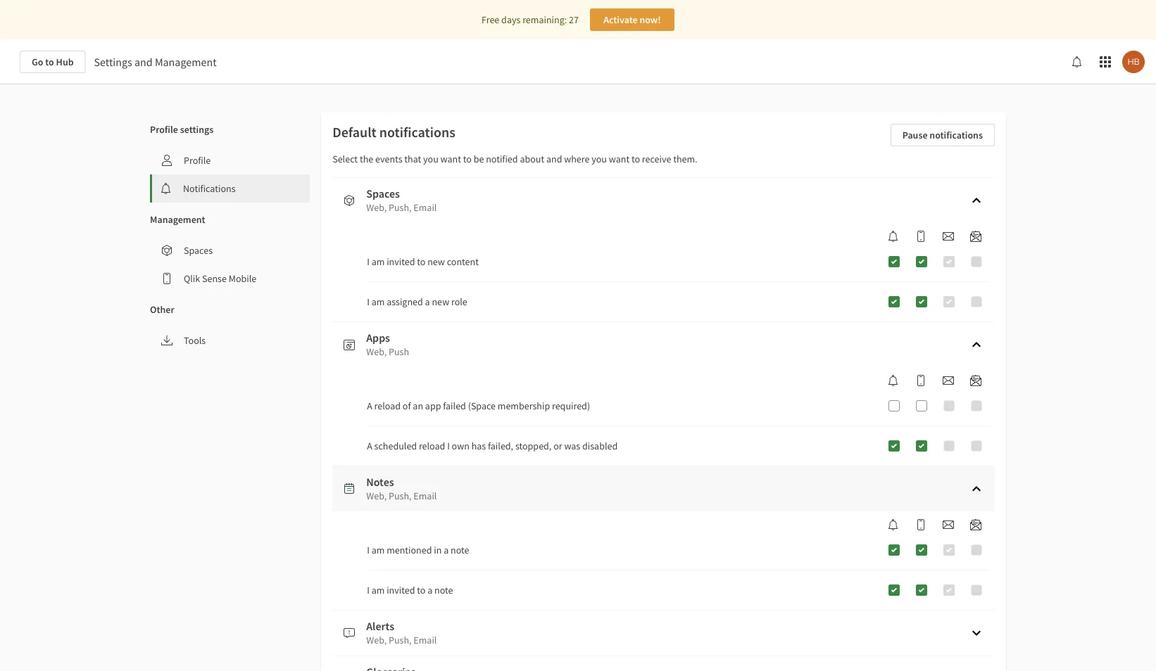 Task type: describe. For each thing, give the bounding box(es) containing it.
disabled
[[582, 440, 618, 453]]

i left 'own'
[[447, 440, 450, 453]]

select
[[332, 153, 358, 165]]

i for i am invited to new content
[[367, 256, 370, 268]]

to down i am mentioned in a note
[[417, 584, 426, 597]]

i for i am assigned a new role
[[367, 296, 370, 308]]

of
[[403, 400, 411, 413]]

about
[[520, 153, 544, 165]]

qlik
[[184, 272, 200, 285]]

notifications when using qlik sense in a browser image
[[888, 520, 899, 531]]

qlik sense mobile
[[184, 272, 256, 285]]

new for content
[[428, 256, 445, 268]]

push notifications in qlik sense mobile image for apps
[[915, 375, 927, 387]]

hub
[[56, 56, 74, 68]]

default notifications
[[332, 124, 455, 141]]

other
[[150, 303, 174, 316]]

the
[[360, 153, 373, 165]]

notes web, push, email
[[366, 475, 437, 503]]

email for alerts
[[414, 634, 437, 647]]

tools link
[[150, 327, 310, 355]]

notifications when using qlik sense in a browser element for notes
[[882, 520, 905, 531]]

i for i am invited to a note
[[367, 584, 370, 597]]

activate
[[604, 13, 638, 26]]

note for i am mentioned in a note
[[451, 544, 469, 557]]

notifications link
[[152, 175, 310, 203]]

own
[[452, 440, 470, 453]]

note for i am invited to a note
[[434, 584, 453, 597]]

spaces link
[[150, 237, 310, 265]]

notes
[[366, 475, 394, 489]]

them.
[[673, 153, 697, 165]]

qlik sense mobile link
[[150, 265, 310, 293]]

notifications when using qlik sense in a browser element for apps
[[882, 375, 905, 387]]

mentioned
[[387, 544, 432, 557]]

apps
[[366, 331, 390, 345]]

notifications sent to your email image for notes
[[943, 520, 954, 531]]

notifications sent to your email image for apps
[[943, 375, 954, 387]]

1 notifications when using qlik sense in a browser element from the top
[[882, 231, 905, 242]]

notifications when using qlik sense in a browser image for a scheduled reload i own has failed, stopped, or was disabled
[[888, 375, 899, 387]]

am for i am invited to a note
[[372, 584, 385, 597]]

a for in
[[444, 544, 449, 557]]

or
[[554, 440, 562, 453]]

notifications for default notifications
[[379, 124, 455, 141]]

to inside "link"
[[45, 56, 54, 68]]

am for i am assigned a new role
[[372, 296, 385, 308]]

select the events that you want to be notified about and where you want to receive them.
[[332, 153, 697, 165]]

howard brown image
[[1122, 51, 1145, 73]]

settings and management
[[94, 55, 217, 69]]

notifications bundled in a daily email digest element for notes
[[965, 520, 987, 531]]

notifications bundled in a daily email digest element for apps
[[965, 375, 987, 387]]

has
[[472, 440, 486, 453]]

role
[[451, 296, 467, 308]]

a scheduled reload i own has failed, stopped, or was disabled
[[367, 440, 618, 453]]

that
[[404, 153, 421, 165]]

where
[[564, 153, 590, 165]]

a for a reload of an app failed (space membership required)
[[367, 400, 372, 413]]

i for i am mentioned in a note
[[367, 544, 370, 557]]

profile link
[[150, 146, 310, 175]]

activate now!
[[604, 13, 661, 26]]

i am invited to new content
[[367, 256, 479, 268]]

profile settings
[[150, 123, 214, 136]]

push, for spaces
[[389, 201, 412, 214]]

receive
[[642, 153, 671, 165]]

notifications bundled in a daily email digest image for notes
[[970, 520, 982, 531]]

go to hub link
[[20, 51, 86, 73]]

alerts web, push, email
[[366, 620, 437, 647]]

email for notes
[[414, 490, 437, 503]]

be
[[474, 153, 484, 165]]

events
[[375, 153, 402, 165]]

notifications for pause notifications
[[930, 129, 983, 142]]

free
[[482, 13, 499, 26]]

web, for alerts
[[366, 634, 387, 647]]

1 you from the left
[[423, 153, 438, 165]]

remaining:
[[523, 13, 567, 26]]

in
[[434, 544, 442, 557]]

0 vertical spatial reload
[[374, 400, 401, 413]]

2 want from the left
[[609, 153, 630, 165]]

1 push notifications in qlik sense mobile element from the top
[[910, 231, 932, 242]]

a for a scheduled reload i own has failed, stopped, or was disabled
[[367, 440, 372, 453]]

am for i am invited to new content
[[372, 256, 385, 268]]

notifications sent to your email element for apps
[[937, 375, 960, 387]]

a for to
[[428, 584, 432, 597]]

activate now! link
[[590, 8, 674, 31]]

i am assigned a new role
[[367, 296, 467, 308]]

email for spaces
[[414, 201, 437, 214]]

spaces for spaces
[[184, 244, 213, 257]]

notifications
[[183, 182, 236, 195]]

push, for notes
[[389, 490, 412, 503]]

(space
[[468, 400, 496, 413]]

i am invited to a note
[[367, 584, 453, 597]]

settings
[[180, 123, 214, 136]]

content
[[447, 256, 479, 268]]

tools
[[184, 334, 206, 347]]

pause notifications button
[[891, 124, 995, 146]]



Task type: vqa. For each thing, say whether or not it's contained in the screenshot.
create in HOW DO I CREATE A VISUALIZATION? 6 MINUTES
no



Task type: locate. For each thing, give the bounding box(es) containing it.
push,
[[389, 201, 412, 214], [389, 490, 412, 503], [389, 634, 412, 647]]

0 vertical spatial management
[[155, 55, 217, 69]]

push, inside the 'spaces web, push, email'
[[389, 201, 412, 214]]

1 notifications when using qlik sense in a browser image from the top
[[888, 231, 899, 242]]

2 email from the top
[[414, 490, 437, 503]]

push, inside notes web, push, email
[[389, 490, 412, 503]]

mobile
[[229, 272, 256, 285]]

1 vertical spatial notifications when using qlik sense in a browser element
[[882, 375, 905, 387]]

spaces up qlik
[[184, 244, 213, 257]]

2 notifications bundled in a daily email digest image from the top
[[970, 520, 982, 531]]

to
[[45, 56, 54, 68], [463, 153, 472, 165], [632, 153, 640, 165], [417, 256, 426, 268], [417, 584, 426, 597]]

spaces for spaces web, push, email
[[366, 187, 400, 201]]

spaces
[[366, 187, 400, 201], [184, 244, 213, 257]]

1 vertical spatial management
[[150, 213, 205, 226]]

email
[[414, 201, 437, 214], [414, 490, 437, 503], [414, 634, 437, 647]]

4 web, from the top
[[366, 634, 387, 647]]

1 notifications bundled in a daily email digest element from the top
[[965, 231, 987, 242]]

web, inside apps web, push
[[366, 346, 387, 358]]

1 vertical spatial a
[[367, 440, 372, 453]]

1 vertical spatial note
[[434, 584, 453, 597]]

invited up assigned
[[387, 256, 415, 268]]

1 vertical spatial a
[[444, 544, 449, 557]]

app
[[425, 400, 441, 413]]

0 horizontal spatial want
[[440, 153, 461, 165]]

a left scheduled
[[367, 440, 372, 453]]

0 vertical spatial new
[[428, 256, 445, 268]]

0 vertical spatial note
[[451, 544, 469, 557]]

invited for new
[[387, 256, 415, 268]]

required)
[[552, 400, 590, 413]]

1 am from the top
[[372, 256, 385, 268]]

push notifications in qlik sense mobile element for notes
[[910, 520, 932, 531]]

2 vertical spatial email
[[414, 634, 437, 647]]

2 push notifications in qlik sense mobile element from the top
[[910, 375, 932, 387]]

0 vertical spatial push notifications in qlik sense mobile image
[[915, 375, 927, 387]]

2 notifications when using qlik sense in a browser image from the top
[[888, 375, 899, 387]]

0 vertical spatial a
[[367, 400, 372, 413]]

failed
[[443, 400, 466, 413]]

2 you from the left
[[592, 153, 607, 165]]

notifications bundled in a daily email digest image
[[970, 375, 982, 387], [970, 520, 982, 531]]

0 vertical spatial a
[[425, 296, 430, 308]]

push, down alerts
[[389, 634, 412, 647]]

you right that in the top left of the page
[[423, 153, 438, 165]]

0 vertical spatial notifications when using qlik sense in a browser image
[[888, 231, 899, 242]]

4 am from the top
[[372, 584, 385, 597]]

1 horizontal spatial spaces
[[366, 187, 400, 201]]

1 vertical spatial notifications when using qlik sense in a browser image
[[888, 375, 899, 387]]

0 vertical spatial push,
[[389, 201, 412, 214]]

was
[[564, 440, 580, 453]]

to up i am assigned a new role on the top left
[[417, 256, 426, 268]]

a reload of an app failed (space membership required)
[[367, 400, 590, 413]]

web, inside notes web, push, email
[[366, 490, 387, 503]]

2 vertical spatial notifications bundled in a daily email digest element
[[965, 520, 987, 531]]

3 notifications bundled in a daily email digest element from the top
[[965, 520, 987, 531]]

1 a from the top
[[367, 400, 372, 413]]

1 notifications sent to your email image from the top
[[943, 231, 954, 242]]

1 vertical spatial reload
[[419, 440, 445, 453]]

push notifications in qlik sense mobile element for apps
[[910, 375, 932, 387]]

i am mentioned in a note
[[367, 544, 469, 557]]

profile
[[150, 123, 178, 136], [184, 154, 211, 167]]

3 notifications when using qlik sense in a browser element from the top
[[882, 520, 905, 531]]

1 vertical spatial notifications bundled in a daily email digest element
[[965, 375, 987, 387]]

notifications right pause
[[930, 129, 983, 142]]

web, down alerts
[[366, 634, 387, 647]]

push notifications in qlik sense mobile image for notes
[[915, 520, 927, 531]]

profile for profile settings
[[150, 123, 178, 136]]

notifications bundled in a daily email digest image for apps
[[970, 375, 982, 387]]

0 vertical spatial and
[[134, 55, 153, 69]]

reload left 'own'
[[419, 440, 445, 453]]

notifications
[[379, 124, 455, 141], [930, 129, 983, 142]]

1 vertical spatial push notifications in qlik sense mobile element
[[910, 375, 932, 387]]

failed,
[[488, 440, 513, 453]]

2 vertical spatial notifications when using qlik sense in a browser element
[[882, 520, 905, 531]]

am up i am assigned a new role on the top left
[[372, 256, 385, 268]]

1 invited from the top
[[387, 256, 415, 268]]

2 notifications bundled in a daily email digest element from the top
[[965, 375, 987, 387]]

2 vertical spatial push,
[[389, 634, 412, 647]]

am for i am mentioned in a note
[[372, 544, 385, 557]]

2 notifications sent to your email element from the top
[[937, 375, 960, 387]]

1 push notifications in qlik sense mobile image from the top
[[915, 375, 927, 387]]

a
[[367, 400, 372, 413], [367, 440, 372, 453]]

email down that in the top left of the page
[[414, 201, 437, 214]]

email inside the 'spaces web, push, email'
[[414, 201, 437, 214]]

am
[[372, 256, 385, 268], [372, 296, 385, 308], [372, 544, 385, 557], [372, 584, 385, 597]]

1 vertical spatial invited
[[387, 584, 415, 597]]

0 vertical spatial notifications sent to your email element
[[937, 231, 960, 242]]

2 am from the top
[[372, 296, 385, 308]]

i
[[367, 256, 370, 268], [367, 296, 370, 308], [447, 440, 450, 453], [367, 544, 370, 557], [367, 584, 370, 597]]

2 push notifications in qlik sense mobile image from the top
[[915, 520, 927, 531]]

2 notifications sent to your email image from the top
[[943, 375, 954, 387]]

profile up notifications
[[184, 154, 211, 167]]

a down i am mentioned in a note
[[428, 584, 432, 597]]

to right go
[[45, 56, 54, 68]]

to left receive on the right
[[632, 153, 640, 165]]

default
[[332, 124, 377, 141]]

3 notifications sent to your email image from the top
[[943, 520, 954, 531]]

now!
[[640, 13, 661, 26]]

push, for alerts
[[389, 634, 412, 647]]

2 vertical spatial notifications sent to your email element
[[937, 520, 960, 531]]

to left be
[[463, 153, 472, 165]]

email inside notes web, push, email
[[414, 490, 437, 503]]

management up profile settings
[[155, 55, 217, 69]]

notifications inside pause notifications button
[[930, 129, 983, 142]]

spaces inside spaces link
[[184, 244, 213, 257]]

web, for spaces
[[366, 201, 387, 214]]

notifications bundled in a daily email digest element
[[965, 231, 987, 242], [965, 375, 987, 387], [965, 520, 987, 531]]

notifications sent to your email element for notes
[[937, 520, 960, 531]]

i up i am assigned a new role on the top left
[[367, 256, 370, 268]]

1 push, from the top
[[389, 201, 412, 214]]

0 vertical spatial notifications when using qlik sense in a browser element
[[882, 231, 905, 242]]

3 web, from the top
[[366, 490, 387, 503]]

web, down notes
[[366, 490, 387, 503]]

web, down apps
[[366, 346, 387, 358]]

invited
[[387, 256, 415, 268], [387, 584, 415, 597]]

2 vertical spatial push notifications in qlik sense mobile element
[[910, 520, 932, 531]]

0 horizontal spatial and
[[134, 55, 153, 69]]

note
[[451, 544, 469, 557], [434, 584, 453, 597]]

go to hub
[[32, 56, 74, 68]]

0 vertical spatial email
[[414, 201, 437, 214]]

want left be
[[440, 153, 461, 165]]

new for role
[[432, 296, 449, 308]]

management
[[155, 55, 217, 69], [150, 213, 205, 226]]

3 notifications sent to your email element from the top
[[937, 520, 960, 531]]

2 push, from the top
[[389, 490, 412, 503]]

0 horizontal spatial you
[[423, 153, 438, 165]]

and right settings
[[134, 55, 153, 69]]

want left receive on the right
[[609, 153, 630, 165]]

email down i am invited to a note
[[414, 634, 437, 647]]

1 vertical spatial push notifications in qlik sense mobile image
[[915, 520, 927, 531]]

reload
[[374, 400, 401, 413], [419, 440, 445, 453]]

assigned
[[387, 296, 423, 308]]

1 horizontal spatial reload
[[419, 440, 445, 453]]

am left assigned
[[372, 296, 385, 308]]

push notifications in qlik sense mobile image
[[915, 375, 927, 387], [915, 520, 927, 531]]

spaces inside the 'spaces web, push, email'
[[366, 187, 400, 201]]

notifications when using qlik sense in a browser image for i am assigned a new role
[[888, 231, 899, 242]]

am left 'mentioned'
[[372, 544, 385, 557]]

a right in
[[444, 544, 449, 557]]

1 want from the left
[[440, 153, 461, 165]]

profile for profile
[[184, 154, 211, 167]]

notifications up that in the top left of the page
[[379, 124, 455, 141]]

new
[[428, 256, 445, 268], [432, 296, 449, 308]]

push, down events
[[389, 201, 412, 214]]

i up alerts
[[367, 584, 370, 597]]

apps web, push
[[366, 331, 409, 358]]

email inside alerts web, push, email
[[414, 634, 437, 647]]

spaces down events
[[366, 187, 400, 201]]

membership
[[498, 400, 550, 413]]

1 horizontal spatial profile
[[184, 154, 211, 167]]

notifications sent to your email element
[[937, 231, 960, 242], [937, 375, 960, 387], [937, 520, 960, 531]]

0 vertical spatial invited
[[387, 256, 415, 268]]

1 email from the top
[[414, 201, 437, 214]]

2 notifications when using qlik sense in a browser element from the top
[[882, 375, 905, 387]]

pause notifications
[[902, 129, 983, 142]]

you right where
[[592, 153, 607, 165]]

new left content
[[428, 256, 445, 268]]

3 email from the top
[[414, 634, 437, 647]]

notifications when using qlik sense in a browser element
[[882, 231, 905, 242], [882, 375, 905, 387], [882, 520, 905, 531]]

free days remaining: 27
[[482, 13, 579, 26]]

push notifications in qlik sense mobile image
[[915, 231, 927, 242]]

0 vertical spatial profile
[[150, 123, 178, 136]]

settings
[[94, 55, 132, 69]]

2 invited from the top
[[387, 584, 415, 597]]

0 horizontal spatial spaces
[[184, 244, 213, 257]]

want
[[440, 153, 461, 165], [609, 153, 630, 165]]

3 push, from the top
[[389, 634, 412, 647]]

invited down 'mentioned'
[[387, 584, 415, 597]]

1 vertical spatial email
[[414, 490, 437, 503]]

web, down the
[[366, 201, 387, 214]]

2 a from the top
[[367, 440, 372, 453]]

i left 'mentioned'
[[367, 544, 370, 557]]

1 notifications bundled in a daily email digest image from the top
[[970, 375, 982, 387]]

3 am from the top
[[372, 544, 385, 557]]

push
[[389, 346, 409, 358]]

1 web, from the top
[[366, 201, 387, 214]]

a left of
[[367, 400, 372, 413]]

pause
[[902, 129, 928, 142]]

am up alerts
[[372, 584, 385, 597]]

2 vertical spatial a
[[428, 584, 432, 597]]

1 horizontal spatial notifications
[[930, 129, 983, 142]]

2 web, from the top
[[366, 346, 387, 358]]

you
[[423, 153, 438, 165], [592, 153, 607, 165]]

1 vertical spatial new
[[432, 296, 449, 308]]

invited for a
[[387, 584, 415, 597]]

push, down notes
[[389, 490, 412, 503]]

a right assigned
[[425, 296, 430, 308]]

i left assigned
[[367, 296, 370, 308]]

1 vertical spatial notifications bundled in a daily email digest image
[[970, 520, 982, 531]]

email up i am mentioned in a note
[[414, 490, 437, 503]]

1 notifications sent to your email element from the top
[[937, 231, 960, 242]]

profile left settings
[[150, 123, 178, 136]]

27
[[569, 13, 579, 26]]

push notifications in qlik sense mobile element
[[910, 231, 932, 242], [910, 375, 932, 387], [910, 520, 932, 531]]

new left role
[[432, 296, 449, 308]]

1 vertical spatial push,
[[389, 490, 412, 503]]

management down notifications
[[150, 213, 205, 226]]

1 horizontal spatial want
[[609, 153, 630, 165]]

3 push notifications in qlik sense mobile element from the top
[[910, 520, 932, 531]]

2 vertical spatial notifications sent to your email image
[[943, 520, 954, 531]]

0 horizontal spatial notifications
[[379, 124, 455, 141]]

1 horizontal spatial and
[[546, 153, 562, 165]]

0 vertical spatial notifications bundled in a daily email digest element
[[965, 231, 987, 242]]

web, for notes
[[366, 490, 387, 503]]

scheduled
[[374, 440, 417, 453]]

notifications when using qlik sense in a browser image
[[888, 231, 899, 242], [888, 375, 899, 387]]

1 vertical spatial and
[[546, 153, 562, 165]]

an
[[413, 400, 423, 413]]

0 vertical spatial push notifications in qlik sense mobile element
[[910, 231, 932, 242]]

web, inside alerts web, push, email
[[366, 634, 387, 647]]

web,
[[366, 201, 387, 214], [366, 346, 387, 358], [366, 490, 387, 503], [366, 634, 387, 647]]

a
[[425, 296, 430, 308], [444, 544, 449, 557], [428, 584, 432, 597]]

notified
[[486, 153, 518, 165]]

0 vertical spatial spaces
[[366, 187, 400, 201]]

0 vertical spatial notifications sent to your email image
[[943, 231, 954, 242]]

notifications sent to your email image
[[943, 231, 954, 242], [943, 375, 954, 387], [943, 520, 954, 531]]

web, for apps
[[366, 346, 387, 358]]

1 vertical spatial profile
[[184, 154, 211, 167]]

sense
[[202, 272, 227, 285]]

0 horizontal spatial profile
[[150, 123, 178, 136]]

and right about
[[546, 153, 562, 165]]

1 vertical spatial notifications sent to your email image
[[943, 375, 954, 387]]

notifications bundled in a daily email digest image
[[970, 231, 982, 242]]

0 vertical spatial notifications bundled in a daily email digest image
[[970, 375, 982, 387]]

1 vertical spatial spaces
[[184, 244, 213, 257]]

note down in
[[434, 584, 453, 597]]

days
[[501, 13, 521, 26]]

stopped,
[[515, 440, 552, 453]]

spaces web, push, email
[[366, 187, 437, 214]]

go
[[32, 56, 43, 68]]

note right in
[[451, 544, 469, 557]]

0 horizontal spatial reload
[[374, 400, 401, 413]]

and
[[134, 55, 153, 69], [546, 153, 562, 165]]

web, inside the 'spaces web, push, email'
[[366, 201, 387, 214]]

1 vertical spatial notifications sent to your email element
[[937, 375, 960, 387]]

reload left of
[[374, 400, 401, 413]]

push, inside alerts web, push, email
[[389, 634, 412, 647]]

alerts
[[366, 620, 394, 634]]

1 horizontal spatial you
[[592, 153, 607, 165]]



